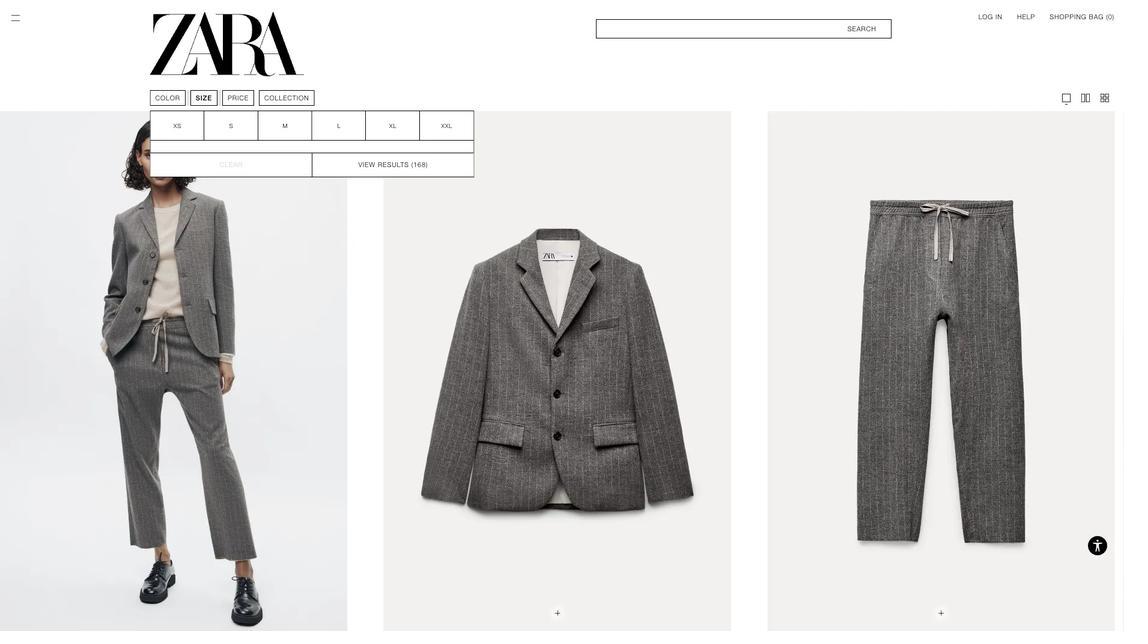 Task type: locate. For each thing, give the bounding box(es) containing it.
price
[[228, 94, 249, 102]]

zoom change image
[[1061, 92, 1073, 104], [1099, 92, 1111, 104]]

image 0 of baggy pinstripe pants zw collection from zara image
[[768, 111, 1115, 631]]

log in
[[979, 13, 1003, 20]]

log in link
[[979, 12, 1003, 22]]

bag
[[1089, 13, 1104, 20]]

zoom change image right zoom change icon
[[1099, 92, 1111, 104]]

search
[[848, 25, 877, 32]]

collection
[[264, 94, 309, 102]]

0 horizontal spatial zoom change image
[[1061, 92, 1073, 104]]

1 zoom change image from the left
[[1061, 92, 1073, 104]]

m
[[283, 122, 288, 129]]

Product search search field
[[596, 19, 892, 38]]

collection button
[[259, 90, 315, 106]]

size
[[196, 94, 212, 102]]

color button
[[150, 90, 186, 106]]

zoom change image left zoom change icon
[[1061, 92, 1073, 104]]

shopping
[[1050, 13, 1087, 20]]

l
[[337, 122, 341, 129]]

in
[[996, 13, 1003, 20]]

image 0 of pinstripe blazer and pants matching set zw collection from zara image
[[0, 111, 348, 631]]

xs
[[174, 122, 181, 129]]

1 horizontal spatial zoom change image
[[1099, 92, 1111, 104]]

help
[[1018, 13, 1036, 20]]

results
[[378, 161, 409, 169]]

xxl
[[441, 122, 453, 129]]

2 zoom change image from the left
[[1099, 92, 1111, 104]]

help link
[[1018, 12, 1036, 22]]

price button
[[222, 90, 254, 106]]

image 0 of pinstripe jacket zw collection from zara image
[[384, 111, 731, 631]]

(
[[1107, 13, 1109, 20]]

size button
[[190, 90, 218, 106]]



Task type: vqa. For each thing, say whether or not it's contained in the screenshot.
leftmost If
no



Task type: describe. For each thing, give the bounding box(es) containing it.
shopping bag ( 0 )
[[1050, 13, 1115, 20]]

view
[[358, 161, 376, 169]]

search link
[[596, 19, 892, 38]]

s
[[229, 122, 233, 129]]

zara logo united states. go to homepage image
[[150, 12, 304, 76]]

xl
[[389, 122, 397, 129]]

clear
[[220, 161, 243, 169]]

open menu image
[[10, 12, 22, 24]]

zoom change image
[[1080, 92, 1092, 104]]

(168)
[[412, 161, 428, 169]]

clear button
[[151, 153, 312, 177]]

accessibility image
[[1086, 534, 1110, 558]]

0 status
[[1109, 13, 1113, 20]]

log
[[979, 13, 994, 20]]

view results (168)
[[358, 161, 428, 169]]

)
[[1113, 13, 1115, 20]]

0
[[1109, 13, 1113, 20]]

color
[[155, 94, 180, 102]]



